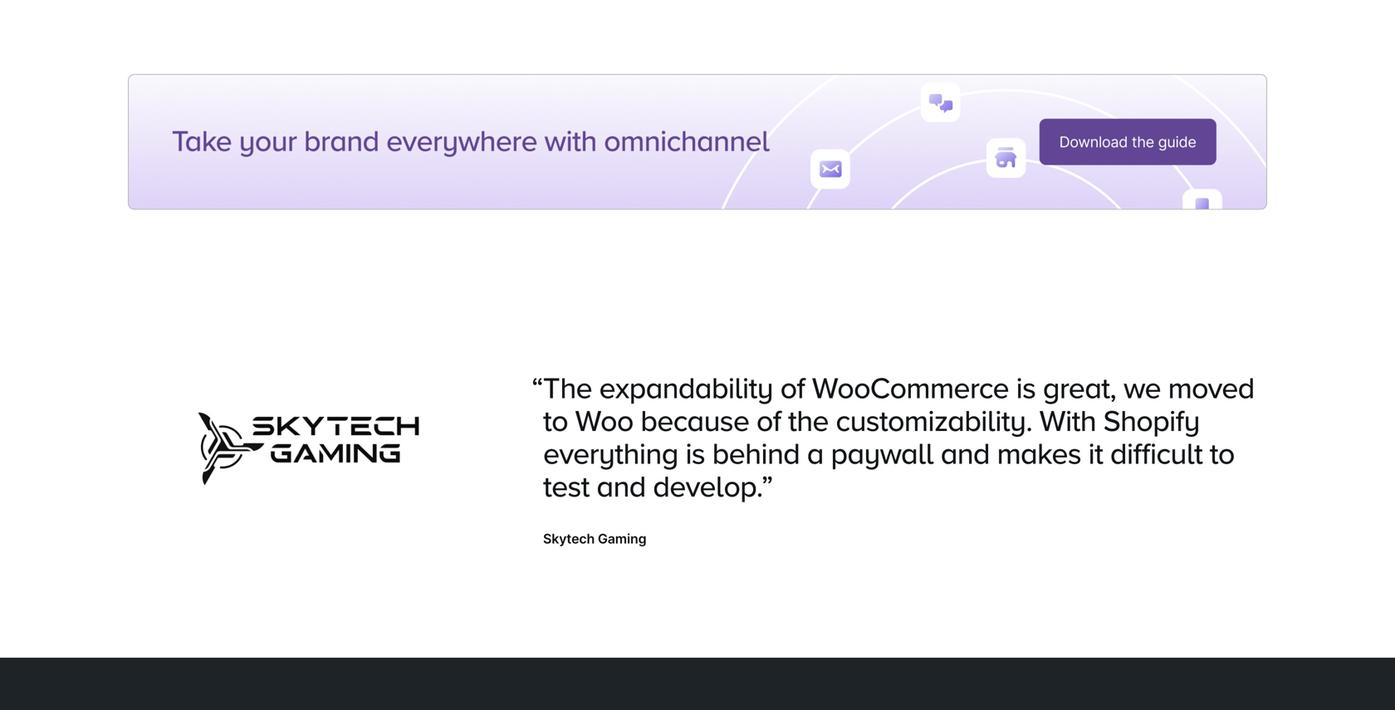 Task type: locate. For each thing, give the bounding box(es) containing it.
behind
[[712, 437, 800, 470]]

0 horizontal spatial to
[[543, 404, 568, 437]]

the expandability of woocommerce is great, we moved to woo because of the customizability. with shopify everything is behind a paywall and makes it difficult to test and develop.
[[543, 371, 1255, 503]]

paywall
[[831, 437, 934, 470]]

to
[[543, 404, 568, 437], [1210, 437, 1235, 470]]

1 horizontal spatial to
[[1210, 437, 1235, 470]]

1 horizontal spatial is
[[1016, 371, 1036, 404]]

and up gaming
[[597, 469, 646, 503]]

and
[[941, 437, 990, 470], [597, 469, 646, 503]]

with
[[1040, 404, 1097, 437]]

customizability.
[[836, 404, 1033, 437]]

is
[[1016, 371, 1036, 404], [686, 437, 705, 470]]

download our omnichannel guide image
[[128, 73, 1268, 210]]

it
[[1089, 437, 1103, 470]]

to right difficult
[[1210, 437, 1235, 470]]

of left the
[[757, 404, 781, 437]]

of
[[780, 371, 805, 404], [757, 404, 781, 437]]

1 vertical spatial is
[[686, 437, 705, 470]]

is left with
[[1016, 371, 1036, 404]]

is left behind at the bottom right of the page
[[686, 437, 705, 470]]

woocommerce
[[812, 371, 1009, 404]]

0 horizontal spatial is
[[686, 437, 705, 470]]

0 vertical spatial is
[[1016, 371, 1036, 404]]

great,
[[1043, 371, 1117, 404]]

develop.
[[653, 469, 762, 503]]

and left 'makes'
[[941, 437, 990, 470]]

expandability
[[599, 371, 773, 404]]

to left woo
[[543, 404, 568, 437]]



Task type: vqa. For each thing, say whether or not it's contained in the screenshot.
The on the bottom left
yes



Task type: describe. For each thing, give the bounding box(es) containing it.
makes
[[997, 437, 1082, 470]]

the
[[788, 404, 829, 437]]

1 horizontal spatial and
[[941, 437, 990, 470]]

everything
[[543, 437, 678, 470]]

a
[[807, 437, 824, 470]]

because
[[641, 404, 750, 437]]

test
[[543, 469, 590, 503]]

skytech gaming logo image
[[128, 369, 490, 551]]

difficult
[[1111, 437, 1203, 470]]

shopify
[[1104, 404, 1200, 437]]

skytech gaming
[[543, 531, 647, 547]]

the
[[543, 371, 592, 404]]

moved
[[1168, 371, 1255, 404]]

woo
[[575, 404, 634, 437]]

of up behind at the bottom right of the page
[[780, 371, 805, 404]]

skytech
[[543, 531, 595, 547]]

gaming
[[598, 531, 647, 547]]

we
[[1124, 371, 1161, 404]]

0 horizontal spatial and
[[597, 469, 646, 503]]



